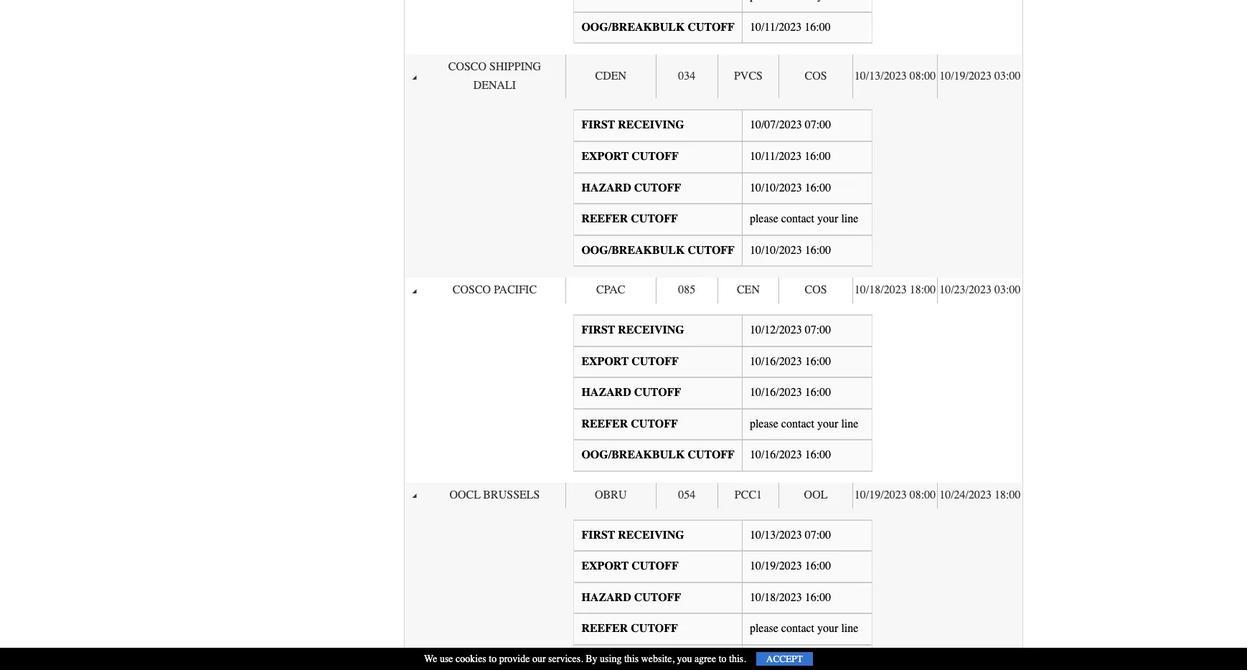 Task type: vqa. For each thing, say whether or not it's contained in the screenshot.
"07:00" associated with 10/13/2023 07:00
yes



Task type: locate. For each thing, give the bounding box(es) containing it.
1 cos from the top
[[805, 70, 828, 83]]

1 receiving from the top
[[618, 119, 685, 132]]

2 08:00 from the top
[[910, 489, 936, 502]]

first receiving for 10/12/2023 07:00
[[582, 324, 685, 337]]

0 vertical spatial 18:00
[[910, 284, 936, 297]]

2 horizontal spatial 10/19/2023
[[940, 70, 992, 83]]

receiving down '085' cell
[[618, 324, 685, 337]]

0 horizontal spatial to
[[489, 653, 497, 666]]

2 hazard from the top
[[582, 386, 632, 399]]

10/16/2023 16:00
[[750, 355, 832, 368], [750, 386, 832, 399], [750, 449, 832, 462]]

10/12/2023
[[750, 324, 803, 337]]

reefer cutoff for 10/10/2023 16:00
[[582, 213, 678, 226]]

0 vertical spatial row
[[405, 55, 1023, 99]]

2 10/16/2023 from the top
[[750, 386, 803, 399]]

18:00 right 10/24/2023 at the bottom right of page
[[995, 489, 1021, 502]]

1 07:00 from the top
[[805, 119, 832, 132]]

reefer for 10/18/2023 16:00
[[582, 623, 628, 636]]

3 please contact your line from the top
[[750, 623, 859, 636]]

1 vertical spatial 10/18/2023 16:00
[[750, 654, 832, 667]]

10/18/2023 16:00 down 10/19/2023 16:00 at right bottom
[[750, 591, 832, 604]]

3 row from the top
[[405, 483, 1023, 509]]

10/10/2023 16:00 up cen
[[750, 244, 832, 257]]

0 vertical spatial 10/11/2023 16:00
[[750, 21, 831, 34]]

10/10/2023 16:00
[[750, 181, 832, 194], [750, 244, 832, 257]]

1 08:00 from the top
[[910, 70, 936, 83]]

10/19/2023 down 10/13/2023 07:00 at the bottom of page
[[750, 560, 803, 573]]

hazard cutoff
[[582, 181, 682, 194], [582, 386, 682, 399], [582, 591, 682, 604]]

2 vertical spatial 10/19/2023
[[750, 560, 803, 573]]

2 export from the top
[[582, 355, 629, 368]]

2 10/16/2023 16:00 from the top
[[750, 386, 832, 399]]

hazard
[[582, 181, 632, 194], [582, 386, 632, 399], [582, 591, 632, 604]]

2 first from the top
[[582, 324, 616, 337]]

reefer up cpac
[[582, 213, 628, 226]]

10/16/2023 for oog/breakbulk cutoff
[[750, 449, 803, 462]]

3 first receiving from the top
[[582, 529, 685, 542]]

1 first from the top
[[582, 119, 616, 132]]

0 vertical spatial 10/11/2023
[[750, 21, 802, 34]]

cos cell for 10/13/2023 08:00 10/19/2023 03:00
[[779, 55, 853, 99]]

cos up 10/12/2023 07:00
[[805, 284, 828, 297]]

cos
[[805, 70, 828, 83], [805, 284, 828, 297]]

1 vertical spatial export
[[582, 355, 629, 368]]

07:00 for 10/13/2023 07:00
[[805, 529, 832, 542]]

receiving down 054 cell
[[618, 529, 685, 542]]

2 export cutoff from the top
[[582, 355, 679, 368]]

3 first from the top
[[582, 529, 616, 542]]

2 10/11/2023 16:00 from the top
[[750, 150, 831, 163]]

2 vertical spatial 07:00
[[805, 529, 832, 542]]

1 vertical spatial cos cell
[[779, 278, 853, 304]]

cos cell up '10/07/2023 07:00'
[[779, 55, 853, 99]]

to left this. at the bottom right of the page
[[719, 653, 727, 666]]

reefer cutoff
[[582, 213, 678, 226], [582, 418, 678, 431], [582, 623, 678, 636]]

1 03:00 from the top
[[995, 70, 1021, 83]]

1 vertical spatial 03:00
[[995, 284, 1021, 297]]

0 horizontal spatial 10/19/2023
[[750, 560, 803, 573]]

07:00 right 10/07/2023
[[805, 119, 832, 132]]

1 vertical spatial 10/10/2023
[[750, 244, 803, 257]]

2 vertical spatial export cutoff
[[582, 560, 679, 573]]

10/19/2023 right ool
[[855, 489, 907, 502]]

1 reefer from the top
[[582, 213, 628, 226]]

1 vertical spatial row
[[405, 278, 1023, 304]]

1 row from the top
[[405, 55, 1023, 99]]

0 vertical spatial hazard
[[582, 181, 632, 194]]

hazard cutoff for 10/18/2023 16:00
[[582, 591, 682, 604]]

ool
[[805, 489, 828, 502]]

0 vertical spatial reefer
[[582, 213, 628, 226]]

first receiving
[[582, 119, 685, 132], [582, 324, 685, 337], [582, 529, 685, 542]]

cos for 10/13/2023
[[805, 70, 828, 83]]

line
[[842, 213, 859, 226], [842, 418, 859, 431], [842, 623, 859, 636]]

10/10/2023 down 10/07/2023
[[750, 181, 803, 194]]

10 16:00 from the top
[[805, 654, 832, 667]]

please for 10/18/2023
[[750, 623, 779, 636]]

cden
[[596, 70, 627, 83]]

10/10/2023 16:00 for hazard cutoff
[[750, 181, 832, 194]]

3 hazard cutoff from the top
[[582, 591, 682, 604]]

1 vertical spatial please
[[750, 418, 779, 431]]

10/18/2023 18:00 10/23/2023 03:00
[[855, 284, 1021, 297]]

10/19/2023 for 16:00
[[750, 560, 803, 573]]

line for 10/18/2023 16:00
[[842, 623, 859, 636]]

export
[[582, 150, 629, 163], [582, 355, 629, 368], [582, 560, 629, 573]]

please contact your line
[[750, 213, 859, 226], [750, 418, 859, 431], [750, 623, 859, 636]]

1 10/11/2023 from the top
[[750, 21, 802, 34]]

0 vertical spatial line
[[842, 213, 859, 226]]

10/18/2023 for oog/breakbulk cutoff
[[750, 654, 803, 667]]

3 10/16/2023 from the top
[[750, 449, 803, 462]]

2 receiving from the top
[[618, 324, 685, 337]]

your
[[818, 213, 839, 226], [818, 418, 839, 431], [818, 623, 839, 636]]

1 vertical spatial 10/11/2023
[[750, 150, 802, 163]]

please contact your line for 10/16/2023
[[750, 418, 859, 431]]

2 vertical spatial your
[[818, 623, 839, 636]]

1 10/11/2023 16:00 from the top
[[750, 21, 831, 34]]

3 receiving from the top
[[618, 529, 685, 542]]

1 vertical spatial line
[[842, 418, 859, 431]]

07:00 for 10/12/2023 07:00
[[805, 324, 832, 337]]

reefer
[[582, 213, 628, 226], [582, 418, 628, 431], [582, 623, 628, 636]]

3 please from the top
[[750, 623, 779, 636]]

7 16:00 from the top
[[805, 449, 832, 462]]

03:00
[[995, 70, 1021, 83], [995, 284, 1021, 297]]

3 reefer from the top
[[582, 623, 628, 636]]

1 10/16/2023 from the top
[[750, 355, 803, 368]]

1 vertical spatial 10/19/2023
[[855, 489, 907, 502]]

10/10/2023 for hazard cutoff
[[750, 181, 803, 194]]

08:00
[[910, 70, 936, 83], [910, 489, 936, 502]]

4 oog/breakbulk from the top
[[582, 654, 685, 667]]

10/11/2023 for oog/breakbulk cutoff
[[750, 21, 802, 34]]

first receiving down obru cell at bottom
[[582, 529, 685, 542]]

0 vertical spatial contact
[[782, 213, 815, 226]]

first receiving down cden cell
[[582, 119, 685, 132]]

1 your from the top
[[818, 213, 839, 226]]

2 oog/breakbulk cutoff from the top
[[582, 244, 735, 257]]

pcc1 cell
[[718, 483, 779, 509]]

0 vertical spatial hazard cutoff
[[582, 181, 682, 194]]

10/19/2023 right 10/13/2023 08:00 cell
[[940, 70, 992, 83]]

oog/breakbulk for 10/18/2023 16:00
[[582, 654, 685, 667]]

oog/breakbulk
[[582, 21, 685, 34], [582, 244, 685, 257], [582, 449, 685, 462], [582, 654, 685, 667]]

1 hazard from the top
[[582, 181, 632, 194]]

0 vertical spatial 03:00
[[995, 70, 1021, 83]]

3 oog/breakbulk from the top
[[582, 449, 685, 462]]

cpac
[[597, 284, 626, 297]]

2 vertical spatial reefer cutoff
[[582, 623, 678, 636]]

1 please contact your line from the top
[[750, 213, 859, 226]]

10/11/2023 16:00 down '10/07/2023 07:00'
[[750, 150, 831, 163]]

cos cell up 10/12/2023 07:00
[[779, 278, 853, 304]]

reefer cutoff for 10/16/2023 16:00
[[582, 418, 678, 431]]

line for 10/10/2023 16:00
[[842, 213, 859, 226]]

03:00 for 10/23/2023 03:00
[[995, 284, 1021, 297]]

10/11/2023 16:00
[[750, 21, 831, 34], [750, 150, 831, 163]]

1 export from the top
[[582, 150, 629, 163]]

cosco left pacific
[[453, 284, 491, 297]]

contact
[[782, 213, 815, 226], [782, 418, 815, 431], [782, 623, 815, 636]]

first down obru cell at bottom
[[582, 529, 616, 542]]

0 vertical spatial first receiving
[[582, 119, 685, 132]]

reefer up using
[[582, 623, 628, 636]]

10/19/2023
[[940, 70, 992, 83], [855, 489, 907, 502], [750, 560, 803, 573]]

2 vertical spatial 10/16/2023
[[750, 449, 803, 462]]

cos cell
[[779, 55, 853, 99], [779, 278, 853, 304]]

3 export from the top
[[582, 560, 629, 573]]

2 please contact your line from the top
[[750, 418, 859, 431]]

oog/breakbulk cutoff for 10/16/2023 16:00
[[582, 449, 735, 462]]

cookies
[[456, 653, 487, 666]]

first down cden cell
[[582, 119, 616, 132]]

034
[[679, 70, 696, 83]]

0 horizontal spatial 18:00
[[910, 284, 936, 297]]

shipping
[[490, 61, 541, 73]]

3 10/16/2023 16:00 from the top
[[750, 449, 832, 462]]

please for 10/10/2023
[[750, 213, 779, 226]]

first
[[582, 119, 616, 132], [582, 324, 616, 337], [582, 529, 616, 542]]

1 hazard cutoff from the top
[[582, 181, 682, 194]]

10/11/2023 down 10/07/2023
[[750, 150, 802, 163]]

1 vertical spatial 10/13/2023
[[750, 529, 803, 542]]

10/10/2023 16:00 for oog/breakbulk cutoff
[[750, 244, 832, 257]]

08:00 left 10/19/2023 03:00 cell
[[910, 70, 936, 83]]

1 oog/breakbulk from the top
[[582, 21, 685, 34]]

1 vertical spatial 10/10/2023 16:00
[[750, 244, 832, 257]]

first receiving down the cpac cell
[[582, 324, 685, 337]]

10/11/2023
[[750, 21, 802, 34], [750, 150, 802, 163]]

3 07:00 from the top
[[805, 529, 832, 542]]

1 vertical spatial 10/16/2023 16:00
[[750, 386, 832, 399]]

1 vertical spatial hazard cutoff
[[582, 386, 682, 399]]

1 vertical spatial 18:00
[[995, 489, 1021, 502]]

1 contact from the top
[[782, 213, 815, 226]]

10/18/2023 inside row
[[855, 284, 907, 297]]

your for 10/18/2023 16:00
[[818, 623, 839, 636]]

2 vertical spatial receiving
[[618, 529, 685, 542]]

cutoff
[[688, 21, 735, 34], [632, 150, 679, 163], [634, 181, 682, 194], [631, 213, 678, 226], [688, 244, 735, 257], [632, 355, 679, 368], [634, 386, 682, 399], [631, 418, 678, 431], [688, 449, 735, 462], [632, 560, 679, 573], [634, 591, 682, 604], [631, 623, 678, 636], [688, 654, 735, 667]]

oog/breakbulk cutoff
[[582, 21, 735, 34], [582, 244, 735, 257], [582, 449, 735, 462], [582, 654, 735, 667]]

1 vertical spatial your
[[818, 418, 839, 431]]

0 vertical spatial 08:00
[[910, 70, 936, 83]]

0 vertical spatial 10/18/2023
[[855, 284, 907, 297]]

to left provide on the bottom left of the page
[[489, 653, 497, 666]]

receiving for 10/13/2023 07:00
[[618, 529, 685, 542]]

1 vertical spatial export cutoff
[[582, 355, 679, 368]]

obru cell
[[566, 483, 656, 509]]

1 vertical spatial 10/11/2023 16:00
[[750, 150, 831, 163]]

07:00
[[805, 119, 832, 132], [805, 324, 832, 337], [805, 529, 832, 542]]

1 10/16/2023 16:00 from the top
[[750, 355, 832, 368]]

reefer up obru
[[582, 418, 628, 431]]

oocl brussels cell
[[424, 483, 566, 509]]

2 07:00 from the top
[[805, 324, 832, 337]]

0 vertical spatial 10/16/2023 16:00
[[750, 355, 832, 368]]

our
[[533, 653, 546, 666]]

10/18/2023
[[855, 284, 907, 297], [750, 591, 803, 604], [750, 654, 803, 667]]

reefer for 10/16/2023 16:00
[[582, 418, 628, 431]]

row
[[405, 55, 1023, 99], [405, 278, 1023, 304], [405, 483, 1023, 509]]

2 hazard cutoff from the top
[[582, 386, 682, 399]]

oog/breakbulk for 10/10/2023 16:00
[[582, 244, 685, 257]]

3 your from the top
[[818, 623, 839, 636]]

please
[[750, 213, 779, 226], [750, 418, 779, 431], [750, 623, 779, 636]]

1 first receiving from the top
[[582, 119, 685, 132]]

0 vertical spatial first
[[582, 119, 616, 132]]

receiving
[[618, 119, 685, 132], [618, 324, 685, 337], [618, 529, 685, 542]]

contact for 10/16/2023
[[782, 418, 815, 431]]

2 vertical spatial hazard cutoff
[[582, 591, 682, 604]]

cos cell for 10/18/2023 18:00 10/23/2023 03:00
[[779, 278, 853, 304]]

2 10/18/2023 16:00 from the top
[[750, 654, 832, 667]]

1 vertical spatial receiving
[[618, 324, 685, 337]]

first for 10/07/2023 07:00
[[582, 119, 616, 132]]

hazard for 10/18/2023 16:00
[[582, 591, 632, 604]]

10/10/2023 up cen
[[750, 244, 803, 257]]

10/07/2023
[[750, 119, 803, 132]]

034 cell
[[656, 55, 718, 99]]

2 vertical spatial contact
[[782, 623, 815, 636]]

reefer cutoff for 10/18/2023 16:00
[[582, 623, 678, 636]]

2 reefer cutoff from the top
[[582, 418, 678, 431]]

2 03:00 from the top
[[995, 284, 1021, 297]]

10/11/2023 up pvcs
[[750, 21, 802, 34]]

first down the cpac cell
[[582, 324, 616, 337]]

2 10/10/2023 from the top
[[750, 244, 803, 257]]

10/10/2023
[[750, 181, 803, 194], [750, 244, 803, 257]]

2 vertical spatial first receiving
[[582, 529, 685, 542]]

10/11/2023 16:00 for oog/breakbulk cutoff
[[750, 21, 831, 34]]

hazard for 10/16/2023 16:00
[[582, 386, 632, 399]]

1 vertical spatial cosco
[[453, 284, 491, 297]]

0 vertical spatial 07:00
[[805, 119, 832, 132]]

1 vertical spatial contact
[[782, 418, 815, 431]]

1 10/18/2023 16:00 from the top
[[750, 591, 832, 604]]

first receiving for 10/13/2023 07:00
[[582, 529, 685, 542]]

2 vertical spatial first
[[582, 529, 616, 542]]

cos up '10/07/2023 07:00'
[[805, 70, 828, 83]]

10/13/2023 for 10/13/2023 07:00
[[750, 529, 803, 542]]

0 vertical spatial 10/10/2023
[[750, 181, 803, 194]]

2 first receiving from the top
[[582, 324, 685, 337]]

1 vertical spatial hazard
[[582, 386, 632, 399]]

1 vertical spatial first receiving
[[582, 324, 685, 337]]

by
[[586, 653, 598, 666]]

cosco for cosco pacific
[[453, 284, 491, 297]]

2 reefer from the top
[[582, 418, 628, 431]]

0 vertical spatial please contact your line
[[750, 213, 859, 226]]

hazard cutoff for 10/16/2023 16:00
[[582, 386, 682, 399]]

2 vertical spatial row
[[405, 483, 1023, 509]]

1 vertical spatial reefer cutoff
[[582, 418, 678, 431]]

2 vertical spatial 10/16/2023 16:00
[[750, 449, 832, 462]]

2 vertical spatial reefer
[[582, 623, 628, 636]]

2 vertical spatial line
[[842, 623, 859, 636]]

cen
[[737, 284, 760, 297]]

1 10/10/2023 from the top
[[750, 181, 803, 194]]

10/16/2023 for hazard cutoff
[[750, 386, 803, 399]]

cosco up denali
[[449, 61, 487, 73]]

1 cos cell from the top
[[779, 55, 853, 99]]

receiving for 10/12/2023 07:00
[[618, 324, 685, 337]]

0 vertical spatial export cutoff
[[582, 150, 679, 163]]

08:00 for 10/19/2023 08:00
[[910, 489, 936, 502]]

1 reefer cutoff from the top
[[582, 213, 678, 226]]

1 please from the top
[[750, 213, 779, 226]]

3 line from the top
[[842, 623, 859, 636]]

10/16/2023
[[750, 355, 803, 368], [750, 386, 803, 399], [750, 449, 803, 462]]

2 vertical spatial 10/18/2023
[[750, 654, 803, 667]]

3 oog/breakbulk cutoff from the top
[[582, 449, 735, 462]]

0 vertical spatial cos cell
[[779, 55, 853, 99]]

0 vertical spatial your
[[818, 213, 839, 226]]

1 oog/breakbulk cutoff from the top
[[582, 21, 735, 34]]

10/13/2023
[[855, 70, 907, 83], [750, 529, 803, 542]]

3 export cutoff from the top
[[582, 560, 679, 573]]

cden cell
[[566, 55, 656, 99]]

2 16:00 from the top
[[805, 150, 831, 163]]

08:00 left 10/24/2023 at the bottom right of page
[[910, 489, 936, 502]]

to
[[489, 653, 497, 666], [719, 653, 727, 666]]

2 please from the top
[[750, 418, 779, 431]]

1 vertical spatial cos
[[805, 284, 828, 297]]

2 cos cell from the top
[[779, 278, 853, 304]]

07:00 down the ool cell on the right bottom
[[805, 529, 832, 542]]

2 vertical spatial hazard
[[582, 591, 632, 604]]

pvcs cell
[[718, 55, 779, 99]]

1 vertical spatial please contact your line
[[750, 418, 859, 431]]

0 vertical spatial 10/19/2023
[[940, 70, 992, 83]]

2 10/11/2023 from the top
[[750, 150, 802, 163]]

receiving down 034 cell
[[618, 119, 685, 132]]

website,
[[642, 653, 675, 666]]

pcc1
[[735, 489, 763, 502]]

07:00 right 10/12/2023 at the right of the page
[[805, 324, 832, 337]]

0 vertical spatial 10/16/2023
[[750, 355, 803, 368]]

0 vertical spatial 10/13/2023
[[855, 70, 907, 83]]

1 horizontal spatial 18:00
[[995, 489, 1021, 502]]

services.
[[549, 653, 584, 666]]

ool cell
[[779, 483, 853, 509]]

10/10/2023 16:00 down '10/07/2023 07:00'
[[750, 181, 832, 194]]

your for 10/16/2023 16:00
[[818, 418, 839, 431]]

2 oog/breakbulk from the top
[[582, 244, 685, 257]]

0 vertical spatial 10/10/2023 16:00
[[750, 181, 832, 194]]

10/10/2023 for oog/breakbulk cutoff
[[750, 244, 803, 257]]

1 line from the top
[[842, 213, 859, 226]]

10/18/2023 16:00
[[750, 591, 832, 604], [750, 654, 832, 667]]

10/07/2023 07:00
[[750, 119, 832, 132]]

0 vertical spatial cos
[[805, 70, 828, 83]]

2 cos from the top
[[805, 284, 828, 297]]

cosco shipping denali cell
[[424, 55, 566, 99]]

please contact your line for 10/10/2023
[[750, 213, 859, 226]]

2 contact from the top
[[782, 418, 815, 431]]

0 vertical spatial 10/18/2023 16:00
[[750, 591, 832, 604]]

0 horizontal spatial 10/13/2023
[[750, 529, 803, 542]]

2 line from the top
[[842, 418, 859, 431]]

cosco inside 'cosco shipping denali'
[[449, 61, 487, 73]]

oog/breakbulk cutoff for 10/10/2023 16:00
[[582, 244, 735, 257]]

10/11/2023 16:00 up pvcs
[[750, 21, 831, 34]]

1 horizontal spatial 10/13/2023
[[855, 70, 907, 83]]

oog/breakbulk cutoff for 10/11/2023 16:00
[[582, 21, 735, 34]]

2 your from the top
[[818, 418, 839, 431]]

2 vertical spatial please contact your line
[[750, 623, 859, 636]]

1 horizontal spatial 10/19/2023
[[855, 489, 907, 502]]

10/11/2023 for export cutoff
[[750, 150, 802, 163]]

2 row from the top
[[405, 278, 1023, 304]]

0 vertical spatial receiving
[[618, 119, 685, 132]]

07:00 for 10/07/2023 07:00
[[805, 119, 832, 132]]

18:00 left "10/23/2023"
[[910, 284, 936, 297]]

08:00 for 10/13/2023 08:00
[[910, 70, 936, 83]]

1 vertical spatial 10/18/2023
[[750, 591, 803, 604]]

1 vertical spatial 10/16/2023
[[750, 386, 803, 399]]

1 vertical spatial first
[[582, 324, 616, 337]]

10/19/2023 08:00 cell
[[853, 483, 938, 509]]

this
[[625, 653, 639, 666]]

0 vertical spatial cosco
[[449, 61, 487, 73]]

16:00
[[805, 21, 831, 34], [805, 150, 831, 163], [805, 181, 832, 194], [805, 244, 832, 257], [805, 355, 832, 368], [805, 386, 832, 399], [805, 449, 832, 462], [805, 560, 832, 573], [805, 591, 832, 604], [805, 654, 832, 667]]

10/13/2023 07:00
[[750, 529, 832, 542]]

18:00
[[910, 284, 936, 297], [995, 489, 1021, 502]]

1 vertical spatial reefer
[[582, 418, 628, 431]]

0 vertical spatial please
[[750, 213, 779, 226]]

4 16:00 from the top
[[805, 244, 832, 257]]

3 hazard from the top
[[582, 591, 632, 604]]

3 reefer cutoff from the top
[[582, 623, 678, 636]]

0 vertical spatial export
[[582, 150, 629, 163]]

1 export cutoff from the top
[[582, 150, 679, 163]]

1 10/10/2023 16:00 from the top
[[750, 181, 832, 194]]

2 10/10/2023 16:00 from the top
[[750, 244, 832, 257]]

4 oog/breakbulk cutoff from the top
[[582, 654, 735, 667]]

1 vertical spatial 07:00
[[805, 324, 832, 337]]

0 vertical spatial reefer cutoff
[[582, 213, 678, 226]]

2 vertical spatial export
[[582, 560, 629, 573]]

3 contact from the top
[[782, 623, 815, 636]]

10/18/2023 16:00 right this. at the bottom right of the page
[[750, 654, 832, 667]]

1 vertical spatial 08:00
[[910, 489, 936, 502]]

cosco
[[449, 61, 487, 73], [453, 284, 491, 297]]

1 horizontal spatial to
[[719, 653, 727, 666]]

2 vertical spatial please
[[750, 623, 779, 636]]

using
[[600, 653, 622, 666]]

export cutoff
[[582, 150, 679, 163], [582, 355, 679, 368], [582, 560, 679, 573]]



Task type: describe. For each thing, give the bounding box(es) containing it.
contact for 10/10/2023
[[782, 213, 815, 226]]

10/16/2023 for export cutoff
[[750, 355, 803, 368]]

oog/breakbulk for 10/16/2023 16:00
[[582, 449, 685, 462]]

export cutoff for 10/19/2023 16:00
[[582, 560, 679, 573]]

1 to from the left
[[489, 653, 497, 666]]

1 16:00 from the top
[[805, 21, 831, 34]]

your for 10/10/2023 16:00
[[818, 213, 839, 226]]

oog/breakbulk cutoff for 10/18/2023 16:00
[[582, 654, 735, 667]]

accept button
[[757, 653, 813, 666]]

row containing cosco shipping denali
[[405, 55, 1023, 99]]

export cutoff for 10/11/2023 16:00
[[582, 150, 679, 163]]

10/13/2023 08:00 cell
[[853, 55, 938, 99]]

2 to from the left
[[719, 653, 727, 666]]

export for 10/11/2023 16:00
[[582, 150, 629, 163]]

brussels
[[483, 489, 540, 502]]

054 cell
[[656, 483, 718, 509]]

10/11/2023 16:00 for export cutoff
[[750, 150, 831, 163]]

10/13/2023 08:00 10/19/2023 03:00
[[855, 70, 1021, 83]]

cos for 10/18/2023
[[805, 284, 828, 297]]

10/16/2023 16:00 for oog/breakbulk cutoff
[[750, 449, 832, 462]]

oocl
[[450, 489, 481, 502]]

export for 10/19/2023 16:00
[[582, 560, 629, 573]]

please for 10/16/2023
[[750, 418, 779, 431]]

oog/breakbulk for 10/11/2023 16:00
[[582, 21, 685, 34]]

row containing cosco pacific
[[405, 278, 1023, 304]]

10/16/2023 16:00 for export cutoff
[[750, 355, 832, 368]]

cosco pacific
[[453, 284, 537, 297]]

cpac cell
[[566, 278, 656, 304]]

10/18/2023 for hazard cutoff
[[750, 591, 803, 604]]

10/19/2023 16:00
[[750, 560, 832, 573]]

10/19/2023 for 08:00
[[855, 489, 907, 502]]

obru
[[595, 489, 627, 502]]

first for 10/12/2023 07:00
[[582, 324, 616, 337]]

you
[[677, 653, 692, 666]]

3 16:00 from the top
[[805, 181, 832, 194]]

pvcs
[[734, 70, 763, 83]]

pacific
[[494, 284, 537, 297]]

6 16:00 from the top
[[805, 386, 832, 399]]

contact for 10/18/2023
[[782, 623, 815, 636]]

provide
[[499, 653, 530, 666]]

03:00 for 10/19/2023 03:00
[[995, 70, 1021, 83]]

054
[[679, 489, 696, 502]]

reefer for 10/10/2023 16:00
[[582, 213, 628, 226]]

10/23/2023 03:00 cell
[[938, 278, 1023, 304]]

10/13/2023 for 10/13/2023 08:00 10/19/2023 03:00
[[855, 70, 907, 83]]

denali
[[474, 79, 516, 92]]

cosco for cosco shipping denali
[[449, 61, 487, 73]]

10/18/2023 16:00 for oog/breakbulk cutoff
[[750, 654, 832, 667]]

10/19/2023 08:00 10/24/2023 18:00
[[855, 489, 1021, 502]]

cosco pacific cell
[[424, 278, 566, 304]]

hazard for 10/10/2023 16:00
[[582, 181, 632, 194]]

export cutoff for 10/16/2023 16:00
[[582, 355, 679, 368]]

10/24/2023 18:00 cell
[[938, 483, 1023, 509]]

10/23/2023
[[940, 284, 992, 297]]

10/19/2023 03:00 cell
[[938, 55, 1023, 99]]

cen cell
[[718, 278, 779, 304]]

receiving for 10/07/2023 07:00
[[618, 119, 685, 132]]

8 16:00 from the top
[[805, 560, 832, 573]]

hazard cutoff for 10/10/2023 16:00
[[582, 181, 682, 194]]

line for 10/16/2023 16:00
[[842, 418, 859, 431]]

first for 10/13/2023 07:00
[[582, 529, 616, 542]]

agree
[[695, 653, 717, 666]]

9 16:00 from the top
[[805, 591, 832, 604]]

085 cell
[[656, 278, 718, 304]]

we
[[424, 653, 438, 666]]

oocl brussels
[[450, 489, 540, 502]]

10/18/2023 18:00 cell
[[853, 278, 938, 304]]

cosco shipping denali
[[449, 61, 541, 92]]

10/16/2023 16:00 for hazard cutoff
[[750, 386, 832, 399]]

5 16:00 from the top
[[805, 355, 832, 368]]

10/12/2023 07:00
[[750, 324, 832, 337]]

accept
[[767, 654, 803, 665]]

we use cookies to provide our services. by using this website, you agree to this.
[[424, 653, 747, 666]]

first receiving for 10/07/2023 07:00
[[582, 119, 685, 132]]

use
[[440, 653, 453, 666]]

this.
[[730, 653, 747, 666]]

export for 10/16/2023 16:00
[[582, 355, 629, 368]]

085
[[679, 284, 696, 297]]

10/24/2023
[[940, 489, 992, 502]]

10/18/2023 16:00 for hazard cutoff
[[750, 591, 832, 604]]

row containing oocl brussels
[[405, 483, 1023, 509]]

please contact your line for 10/18/2023
[[750, 623, 859, 636]]



